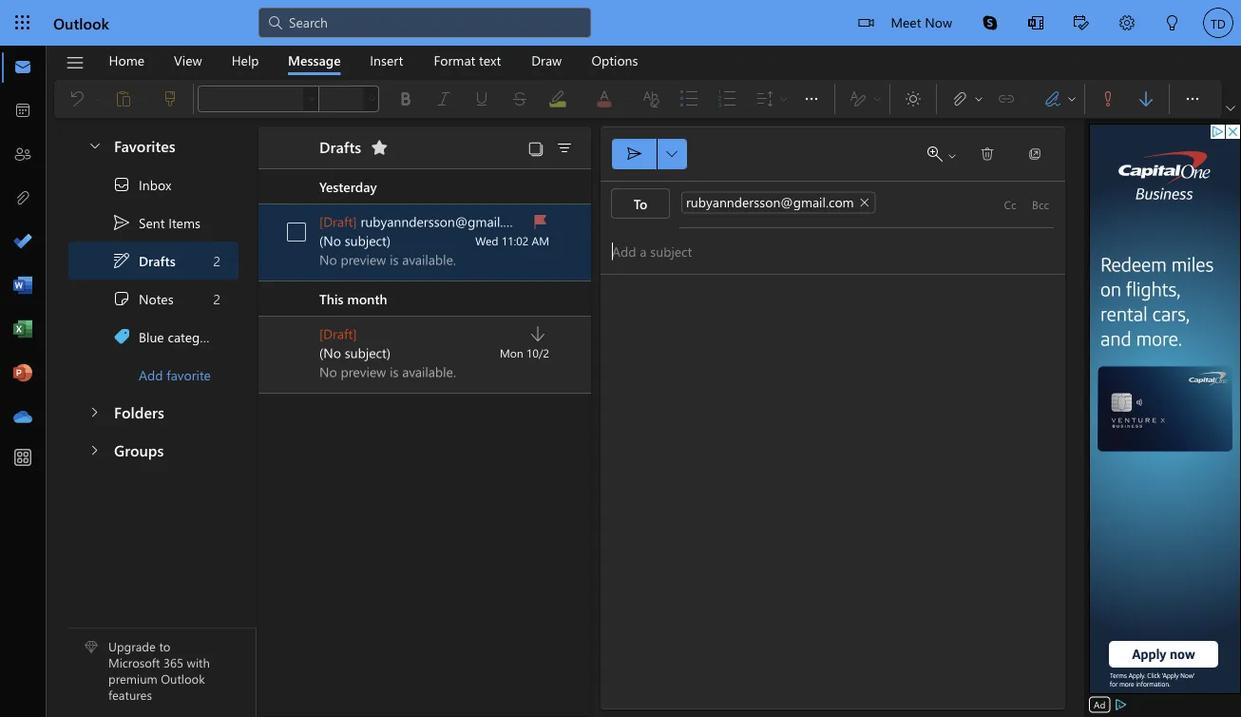 Task type: vqa. For each thing, say whether or not it's contained in the screenshot.
bottom IS
yes



Task type: locate. For each thing, give the bounding box(es) containing it.
drafts right  at the left of page
[[139, 252, 176, 269]]

outlook inside outlook banner
[[53, 12, 109, 33]]

[draft]
[[320, 213, 357, 230], [320, 325, 357, 342]]

1 vertical spatial 
[[667, 148, 678, 160]]


[[980, 146, 996, 162]]

Search field
[[287, 12, 580, 32]]

(no right select a message 'icon'
[[320, 232, 341, 249]]

 button inside groups 'tree item'
[[77, 432, 112, 467]]

 button
[[895, 84, 933, 114]]

outlook up "" button
[[53, 12, 109, 33]]

2 for 
[[214, 290, 221, 307]]

 left groups
[[87, 443, 102, 458]]

is for 
[[390, 363, 399, 380]]

available. down this month heading
[[403, 363, 456, 380]]

 search field
[[259, 0, 592, 43]]

 tree item
[[68, 242, 239, 280]]

sent
[[139, 214, 165, 231]]


[[803, 89, 822, 108], [1184, 89, 1203, 108]]

1 horizontal spatial outlook
[[161, 670, 205, 687]]


[[1075, 15, 1090, 30]]

no for 
[[320, 251, 337, 268]]

1  from the left
[[803, 89, 822, 108]]

1  button from the left
[[793, 80, 831, 118]]


[[112, 327, 131, 346]]

 button left favorites
[[78, 127, 110, 163]]

0 vertical spatial no
[[320, 251, 337, 268]]

preview for 
[[341, 251, 386, 268]]

(no down this
[[320, 344, 341, 361]]

2 no from the top
[[320, 363, 337, 380]]

1 horizontal spatial rubyanndersson@gmail.com
[[687, 193, 855, 210]]

1 vertical spatial is
[[390, 363, 399, 380]]

draw button
[[518, 46, 576, 75]]

drafts left 
[[320, 136, 362, 157]]

 button
[[1090, 84, 1128, 114]]

meet
[[891, 13, 922, 30]]

0 vertical spatial outlook
[[53, 12, 109, 33]]

1 (no from the top
[[320, 232, 341, 249]]


[[112, 251, 131, 270]]

0 vertical spatial drafts
[[320, 136, 362, 157]]

no down this
[[320, 363, 337, 380]]

[draft] for [draft] rubyanndersson@gmail.com 
[[320, 213, 357, 230]]

1 vertical spatial 2
[[214, 290, 221, 307]]

[draft] inside '[draft] rubyanndersson@gmail.com '
[[320, 213, 357, 230]]


[[112, 175, 131, 194]]

yesterday heading
[[259, 169, 592, 204]]

outlook
[[53, 12, 109, 33], [161, 670, 205, 687]]

 button inside favorites tree item
[[78, 127, 110, 163]]

11:02
[[502, 233, 529, 248]]

upgrade
[[108, 638, 156, 655]]

0 vertical spatial select a message checkbox
[[281, 217, 320, 247]]

0 vertical spatial [draft]
[[320, 213, 357, 230]]


[[370, 138, 389, 157]]

0 vertical spatial 
[[1227, 104, 1236, 113]]

2 2 from the top
[[214, 290, 221, 307]]

available. for 
[[403, 363, 456, 380]]

format text
[[434, 51, 501, 69]]


[[983, 15, 999, 30]]

 tree item
[[68, 280, 239, 318]]

0 horizontal spatial outlook
[[53, 12, 109, 33]]

select a message checkbox down yesterday
[[281, 217, 320, 247]]


[[859, 15, 874, 30]]

drafts heading
[[295, 126, 395, 168]]

0 vertical spatial (no subject)
[[320, 232, 391, 249]]


[[628, 146, 643, 162]]

yesterday
[[320, 178, 377, 195]]

this month heading
[[259, 281, 592, 317]]

2 preview from the top
[[341, 363, 386, 380]]

home button
[[95, 46, 159, 75]]

 button for folders
[[77, 394, 112, 429]]

0 horizontal spatial drafts
[[139, 252, 176, 269]]

 
[[928, 146, 959, 162]]

1 2 from the top
[[214, 252, 221, 269]]

[draft] for [draft]
[[320, 325, 357, 342]]

2 inside '' tree item
[[214, 290, 221, 307]]

0 vertical spatial (no
[[320, 232, 341, 249]]

1 no from the top
[[320, 251, 337, 268]]


[[1137, 89, 1156, 108]]

select a message image
[[287, 223, 306, 242]]

1 horizontal spatial 
[[1184, 89, 1203, 108]]

0 horizontal spatial rubyanndersson@gmail.com
[[361, 213, 529, 230]]

include group
[[941, 80, 1081, 118]]

 right 
[[1067, 93, 1078, 105]]

 button
[[550, 134, 580, 161]]

 inside popup button
[[1227, 104, 1236, 113]]

1 vertical spatial no
[[320, 363, 337, 380]]

(no
[[320, 232, 341, 249], [320, 344, 341, 361]]

1 no preview is available. from the top
[[320, 251, 456, 268]]

1 horizontal spatial 
[[1227, 104, 1236, 113]]

groups
[[114, 439, 164, 460]]

rubyanndersson@gmail.com up add a subject text box
[[687, 193, 855, 210]]


[[1044, 89, 1063, 108]]

1 vertical spatial outlook
[[161, 670, 205, 687]]

2 (no from the top
[[320, 344, 341, 361]]

0 vertical spatial is
[[390, 251, 399, 268]]

groups tree item
[[68, 432, 239, 470]]

rubyanndersson@gmail.com down yesterday heading
[[361, 213, 529, 230]]

 inside favorites tree item
[[87, 137, 103, 153]]

 inbox
[[112, 175, 172, 194]]

0 vertical spatial available.
[[403, 251, 456, 268]]

message button
[[274, 46, 355, 75]]


[[1227, 104, 1236, 113], [667, 148, 678, 160]]

 right 
[[974, 93, 985, 105]]

1 vertical spatial available.
[[403, 363, 456, 380]]

 inside dropdown button
[[667, 148, 678, 160]]

more apps image
[[13, 449, 32, 468]]

calendar image
[[13, 102, 32, 121]]

 for  popup button
[[1227, 104, 1236, 113]]

 tree item
[[68, 318, 239, 356]]

Select a message checkbox
[[281, 217, 320, 247], [281, 329, 320, 359]]

now
[[926, 13, 953, 30]]

2 [draft] from the top
[[320, 325, 357, 342]]

1 vertical spatial [draft]
[[320, 325, 357, 342]]

 button
[[793, 80, 831, 118], [1174, 80, 1213, 118]]

2 subject) from the top
[[345, 344, 391, 361]]

preview down month
[[341, 363, 386, 380]]

2  from the left
[[1184, 89, 1203, 108]]

1 vertical spatial subject)
[[345, 344, 391, 361]]

to
[[159, 638, 171, 655]]

2 for 
[[214, 252, 221, 269]]

 right 
[[1227, 104, 1236, 113]]

powerpoint image
[[13, 364, 32, 383]]

is up this month heading
[[390, 251, 399, 268]]

1 available. from the top
[[403, 251, 456, 268]]

view
[[174, 51, 202, 69]]

ad
[[1095, 698, 1106, 711]]

tab list containing home
[[94, 46, 653, 75]]

excel image
[[13, 320, 32, 340]]

2 select a message checkbox from the top
[[281, 329, 320, 359]]

[draft] down this
[[320, 325, 357, 342]]

application containing outlook
[[0, 0, 1242, 717]]

application
[[0, 0, 1242, 717]]

select a message checkbox for 
[[281, 329, 320, 359]]

 button for groups
[[77, 432, 112, 467]]

 notes
[[112, 289, 174, 308]]

preview up month
[[341, 251, 386, 268]]

 inside  
[[947, 150, 959, 162]]

subject) for 
[[345, 232, 391, 249]]

[draft] down yesterday
[[320, 213, 357, 230]]

1 is from the top
[[390, 251, 399, 268]]


[[1166, 15, 1181, 30]]

 inside basic text group
[[803, 89, 822, 108]]

1 vertical spatial (no subject)
[[320, 344, 391, 361]]

 for  dropdown button
[[667, 148, 678, 160]]

tab list
[[94, 46, 653, 75]]

add favorite tree item
[[68, 356, 239, 394]]

subject) for 
[[345, 344, 391, 361]]

2 (no subject) from the top
[[320, 344, 391, 361]]

wed
[[476, 233, 499, 248]]

mail image
[[13, 58, 32, 77]]

1 vertical spatial drafts
[[139, 252, 176, 269]]

2 no preview is available. from the top
[[320, 363, 456, 380]]

0 vertical spatial rubyanndersson@gmail.com
[[687, 193, 855, 210]]

1 vertical spatial preview
[[341, 363, 386, 380]]

2 inside  tree item
[[214, 252, 221, 269]]

is
[[390, 251, 399, 268], [390, 363, 399, 380]]

(no for 
[[320, 232, 341, 249]]

select a message checkbox down this
[[281, 329, 320, 359]]

10/2
[[527, 345, 550, 360]]

1 preview from the top
[[341, 251, 386, 268]]

 inside groups 'tree item'
[[87, 443, 102, 458]]

1 vertical spatial select a message checkbox
[[281, 329, 320, 359]]

no preview is available. up month
[[320, 251, 456, 268]]

1 vertical spatial (no
[[320, 344, 341, 361]]

0 vertical spatial 2
[[214, 252, 221, 269]]

 button left groups
[[77, 432, 112, 467]]


[[928, 146, 943, 162]]

this month
[[320, 290, 388, 307]]

0 vertical spatial subject)
[[345, 232, 391, 249]]

available. down '[draft] rubyanndersson@gmail.com '
[[403, 251, 456, 268]]

To text field
[[680, 192, 996, 217]]

Add a subject text field
[[601, 236, 1038, 266]]

inbox
[[139, 176, 172, 193]]

subject) down yesterday
[[345, 232, 391, 249]]

no preview is available. down month
[[320, 363, 456, 380]]

is down this month heading
[[390, 363, 399, 380]]

home
[[109, 51, 145, 69]]

no
[[320, 251, 337, 268], [320, 363, 337, 380]]

(no subject) down this month
[[320, 344, 391, 361]]

 left favorites
[[87, 137, 103, 153]]

available.
[[403, 251, 456, 268], [403, 363, 456, 380]]

0 horizontal spatial 
[[667, 148, 678, 160]]

1 [draft] from the top
[[320, 213, 357, 230]]

onedrive image
[[13, 408, 32, 427]]

 button
[[612, 139, 658, 169]]

available. for 
[[403, 251, 456, 268]]

1 (no subject) from the top
[[320, 232, 391, 249]]

1 horizontal spatial  button
[[1174, 80, 1213, 118]]

format text button
[[420, 46, 516, 75]]

0 vertical spatial no preview is available.
[[320, 251, 456, 268]]

0 vertical spatial preview
[[341, 251, 386, 268]]

1 horizontal spatial drafts
[[320, 136, 362, 157]]

 button
[[1128, 84, 1166, 114]]

month
[[348, 290, 388, 307]]

to do image
[[13, 233, 32, 252]]

outlook down "to" on the left bottom of the page
[[161, 670, 205, 687]]

2 is from the top
[[390, 363, 399, 380]]

 right 
[[947, 150, 959, 162]]

1 vertical spatial rubyanndersson@gmail.com
[[361, 213, 529, 230]]

no preview is available.
[[320, 251, 456, 268], [320, 363, 456, 380]]

subject) down month
[[345, 344, 391, 361]]

 button inside folders tree item
[[77, 394, 112, 429]]

drafts
[[320, 136, 362, 157], [139, 252, 176, 269]]


[[1099, 89, 1118, 108]]

premium features image
[[85, 640, 98, 654]]

blue
[[139, 328, 164, 345]]

features
[[108, 686, 152, 703]]


[[555, 139, 574, 158]]

(no subject) for 
[[320, 344, 391, 361]]

 right  button
[[667, 148, 678, 160]]

 left folders
[[87, 405, 102, 420]]

2 available. from the top
[[403, 363, 456, 380]]

to
[[634, 194, 648, 212]]

1 vertical spatial no preview is available.
[[320, 363, 456, 380]]

notes
[[139, 290, 174, 307]]

(no subject) down yesterday
[[320, 232, 391, 249]]

0 horizontal spatial  button
[[793, 80, 831, 118]]

1 subject) from the top
[[345, 232, 391, 249]]

0 horizontal spatial 
[[803, 89, 822, 108]]

preview for 
[[341, 363, 386, 380]]

 button left folders
[[77, 394, 112, 429]]

bcc
[[1033, 197, 1050, 212]]

set your advertising preferences image
[[1114, 697, 1129, 712]]


[[112, 289, 131, 308]]

1 select a message checkbox from the top
[[281, 217, 320, 247]]

no up this
[[320, 251, 337, 268]]



Task type: describe. For each thing, give the bounding box(es) containing it.
cc
[[1005, 197, 1017, 212]]

meet now
[[891, 13, 953, 30]]


[[904, 89, 923, 108]]

items
[[169, 214, 201, 231]]

 button
[[364, 132, 395, 163]]

add favorite
[[139, 366, 211, 383]]

favorites
[[114, 135, 176, 155]]

folders tree item
[[68, 394, 239, 432]]

options
[[592, 51, 639, 69]]

options button
[[578, 46, 653, 75]]

message
[[288, 51, 341, 69]]

 right font size text box
[[366, 93, 378, 105]]

is for 
[[390, 251, 399, 268]]

help button
[[217, 46, 273, 75]]

 
[[951, 89, 985, 108]]

2  button from the left
[[1174, 80, 1213, 118]]

(no subject) for 
[[320, 232, 391, 249]]

people image
[[13, 146, 32, 165]]

rubyanndersson@gmail.com inside rubyanndersson@gmail.com button
[[687, 193, 855, 210]]

 drafts
[[112, 251, 176, 270]]

clipboard group
[[58, 80, 189, 118]]

help
[[232, 51, 259, 69]]

 button for favorites
[[78, 127, 110, 163]]


[[1120, 15, 1135, 30]]

to button
[[611, 188, 670, 219]]

category
[[168, 328, 219, 345]]

folders
[[114, 401, 164, 422]]

mon 10/2
[[500, 345, 550, 360]]


[[65, 53, 85, 73]]


[[951, 89, 970, 108]]

bcc button
[[1026, 189, 1057, 220]]


[[529, 324, 548, 343]]

with
[[187, 654, 210, 671]]

 tree item
[[68, 204, 239, 242]]

 inside " "
[[974, 93, 985, 105]]

wed 11:02 am
[[476, 233, 550, 248]]

 button
[[1059, 0, 1105, 48]]

drafts inside  drafts
[[139, 252, 176, 269]]

no for 
[[320, 363, 337, 380]]

word image
[[13, 277, 32, 296]]

favorite
[[167, 366, 211, 383]]

favorites tree
[[68, 120, 239, 394]]

 button
[[1223, 99, 1240, 118]]

(no for 
[[320, 344, 341, 361]]

basic text group
[[198, 80, 831, 118]]

upgrade to microsoft 365 with premium outlook features
[[108, 638, 210, 703]]

draw
[[532, 51, 562, 69]]


[[532, 212, 551, 231]]

 
[[1044, 89, 1078, 108]]

 for 1st  dropdown button from the right
[[1184, 89, 1203, 108]]

rubyanndersson@gmail.com inside '[draft] rubyanndersson@gmail.com '
[[361, 213, 529, 230]]

insert
[[370, 51, 403, 69]]

 inside the  
[[1067, 93, 1078, 105]]

 inside folders tree item
[[87, 405, 102, 420]]

 left font size text box
[[306, 93, 318, 105]]

microsoft
[[108, 654, 160, 671]]

365
[[164, 654, 184, 671]]

text
[[479, 51, 501, 69]]

 button
[[523, 134, 550, 161]]

format
[[434, 51, 476, 69]]

 button
[[56, 47, 94, 79]]

files image
[[13, 189, 32, 208]]

no preview is available. for 
[[320, 251, 456, 268]]

Font text field
[[199, 87, 303, 110]]

select a message checkbox for 
[[281, 217, 320, 247]]

 button right font size text box
[[364, 86, 379, 112]]

this
[[320, 290, 344, 307]]

outlook link
[[53, 0, 109, 46]]

 for second  dropdown button from right
[[803, 89, 822, 108]]

message list list box
[[259, 169, 592, 716]]

no preview is available. for 
[[320, 363, 456, 380]]

mon
[[500, 345, 524, 360]]

cc button
[[996, 189, 1026, 220]]

[draft] rubyanndersson@gmail.com 
[[320, 212, 551, 231]]

am
[[532, 233, 550, 248]]


[[528, 140, 545, 157]]

 button
[[968, 0, 1014, 46]]

 blue category
[[112, 327, 219, 346]]

rubyanndersson@gmail.com button
[[682, 192, 876, 213]]

 button
[[657, 139, 688, 169]]

outlook banner
[[0, 0, 1242, 48]]


[[112, 213, 131, 232]]

 button down message button
[[304, 86, 320, 112]]

 button
[[969, 139, 1007, 169]]

 button
[[1151, 0, 1196, 48]]

tags group
[[1090, 80, 1166, 114]]

td image
[[1204, 8, 1234, 38]]

add
[[139, 366, 163, 383]]

 sent items
[[112, 213, 201, 232]]


[[1029, 15, 1044, 30]]

Font size text field
[[320, 87, 363, 110]]

drafts 
[[320, 136, 389, 157]]

premium
[[108, 670, 158, 687]]


[[1028, 146, 1043, 162]]

 button
[[1014, 0, 1059, 48]]

 button
[[1017, 139, 1055, 169]]

outlook inside the upgrade to microsoft 365 with premium outlook features
[[161, 670, 205, 687]]

message list section
[[259, 122, 592, 716]]

insert button
[[356, 46, 418, 75]]

 button
[[1105, 0, 1151, 48]]

 tree item
[[68, 165, 239, 204]]

left-rail-appbar navigation
[[4, 46, 42, 439]]

favorites tree item
[[68, 127, 239, 165]]

drafts inside drafts 
[[320, 136, 362, 157]]



